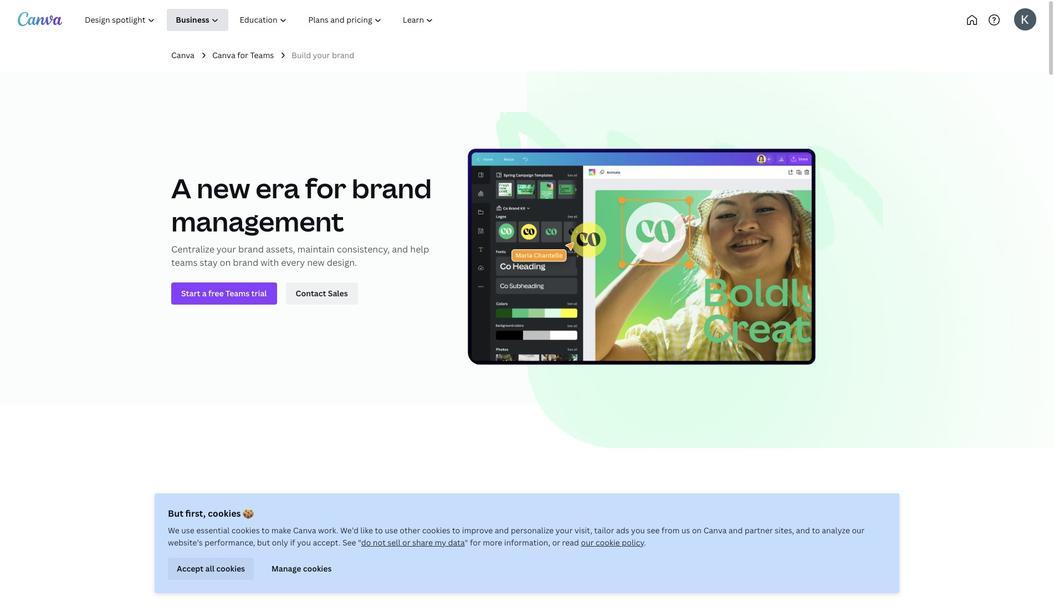Task type: locate. For each thing, give the bounding box(es) containing it.
1 horizontal spatial "
[[465, 538, 468, 548]]

our
[[852, 525, 865, 536], [581, 538, 594, 548]]

but
[[257, 538, 270, 548]]

2 vertical spatial for
[[470, 538, 481, 548]]

0 horizontal spatial use
[[181, 525, 194, 536]]

make
[[271, 525, 291, 536]]

🍪
[[243, 508, 254, 520]]

"
[[358, 538, 361, 548], [465, 538, 468, 548]]

you up policy
[[631, 525, 645, 536]]

your
[[313, 50, 330, 60], [217, 244, 236, 256], [556, 525, 573, 536]]

cookies right all
[[216, 564, 245, 574]]

cookie
[[596, 538, 620, 548]]

to up but
[[262, 525, 270, 536]]

and
[[392, 244, 408, 256], [495, 525, 509, 536], [729, 525, 743, 536], [796, 525, 810, 536]]

" inside we use essential cookies to make canva work. we'd like to use other cookies to improve and personalize your visit, tailor ads you see from us on canva and partner sites, and to analyze our website's performance, but only if you accept. see "
[[358, 538, 361, 548]]

or
[[402, 538, 410, 548], [552, 538, 560, 548]]

policy
[[622, 538, 644, 548]]

your up read at right bottom
[[556, 525, 573, 536]]

design.
[[327, 257, 357, 269]]

new right a
[[197, 170, 250, 206]]

frame 10288828 (3) image
[[527, 72, 1054, 449]]

every
[[281, 257, 305, 269]]

sites,
[[775, 525, 794, 536]]

2 horizontal spatial your
[[556, 525, 573, 536]]

or left read at right bottom
[[552, 538, 560, 548]]

0 vertical spatial you
[[631, 525, 645, 536]]

your inside we use essential cookies to make canva work. we'd like to use other cookies to improve and personalize your visit, tailor ads you see from us on canva and partner sites, and to analyze our website's performance, but only if you accept. see "
[[556, 525, 573, 536]]

consistency,
[[337, 244, 390, 256]]

ads
[[616, 525, 629, 536]]

our right analyze on the right bottom
[[852, 525, 865, 536]]

1 vertical spatial your
[[217, 244, 236, 256]]

use up website's
[[181, 525, 194, 536]]

0 vertical spatial on
[[220, 257, 231, 269]]

to up data
[[452, 525, 460, 536]]

new
[[197, 170, 250, 206], [307, 257, 325, 269]]

0 horizontal spatial our
[[581, 538, 594, 548]]

visit,
[[575, 525, 592, 536]]

1 horizontal spatial you
[[631, 525, 645, 536]]

1 horizontal spatial for
[[305, 170, 346, 206]]

0 horizontal spatial you
[[297, 538, 311, 548]]

1 horizontal spatial new
[[307, 257, 325, 269]]

3 to from the left
[[452, 525, 460, 536]]

1 vertical spatial you
[[297, 538, 311, 548]]

do not sell or share my data " for more information, or read our cookie policy .
[[361, 538, 646, 548]]

accept all cookies
[[177, 564, 245, 574]]

1 horizontal spatial on
[[692, 525, 702, 536]]

1 vertical spatial on
[[692, 525, 702, 536]]

1 vertical spatial new
[[307, 257, 325, 269]]

1 horizontal spatial our
[[852, 525, 865, 536]]

" down improve
[[465, 538, 468, 548]]

help
[[410, 244, 429, 256]]

use
[[181, 525, 194, 536], [385, 525, 398, 536]]

0 vertical spatial your
[[313, 50, 330, 60]]

accept.
[[313, 538, 341, 548]]

for right era
[[305, 170, 346, 206]]

2 or from the left
[[552, 538, 560, 548]]

on
[[220, 257, 231, 269], [692, 525, 702, 536]]

canva
[[171, 50, 194, 60], [212, 50, 235, 60], [293, 525, 316, 536], [704, 525, 727, 536]]

cookies inside button
[[303, 564, 332, 574]]

to right the like
[[375, 525, 383, 536]]

0 horizontal spatial your
[[217, 244, 236, 256]]

information,
[[504, 538, 550, 548]]

not
[[373, 538, 386, 548]]

do
[[361, 538, 371, 548]]

partner
[[745, 525, 773, 536]]

1 horizontal spatial use
[[385, 525, 398, 536]]

we use essential cookies to make canva work. we'd like to use other cookies to improve and personalize your visit, tailor ads you see from us on canva and partner sites, and to analyze our website's performance, but only if you accept. see "
[[168, 525, 865, 548]]

and inside a new era for brand management centralize your brand assets, maintain consistency, and help teams stay on brand with every new design.
[[392, 244, 408, 256]]

on right us
[[692, 525, 702, 536]]

1 horizontal spatial your
[[313, 50, 330, 60]]

improve
[[462, 525, 493, 536]]

if
[[290, 538, 295, 548]]

with
[[261, 257, 279, 269]]

on right stay
[[220, 257, 231, 269]]

share
[[412, 538, 433, 548]]

sell
[[388, 538, 400, 548]]

2 horizontal spatial for
[[470, 538, 481, 548]]

our inside we use essential cookies to make canva work. we'd like to use other cookies to improve and personalize your visit, tailor ads you see from us on canva and partner sites, and to analyze our website's performance, but only if you accept. see "
[[852, 525, 865, 536]]

brand
[[332, 50, 354, 60], [352, 170, 432, 206], [238, 244, 264, 256], [233, 257, 258, 269]]

and left the partner
[[729, 525, 743, 536]]

2 to from the left
[[375, 525, 383, 536]]

cookies down accept.
[[303, 564, 332, 574]]

new down the maintain
[[307, 257, 325, 269]]

you
[[631, 525, 645, 536], [297, 538, 311, 548]]

and left help
[[392, 244, 408, 256]]

maintain
[[297, 244, 335, 256]]

for
[[237, 50, 248, 60], [305, 170, 346, 206], [470, 538, 481, 548]]

accept
[[177, 564, 204, 574]]

use up sell
[[385, 525, 398, 536]]

0 vertical spatial new
[[197, 170, 250, 206]]

you right the if
[[297, 538, 311, 548]]

0 horizontal spatial or
[[402, 538, 410, 548]]

to
[[262, 525, 270, 536], [375, 525, 383, 536], [452, 525, 460, 536], [812, 525, 820, 536]]

2 " from the left
[[465, 538, 468, 548]]

1 vertical spatial our
[[581, 538, 594, 548]]

see
[[647, 525, 660, 536]]

for left teams at top
[[237, 50, 248, 60]]

first,
[[185, 508, 206, 520]]

canva for teams
[[212, 50, 274, 60]]

on inside a new era for brand management centralize your brand assets, maintain consistency, and help teams stay on brand with every new design.
[[220, 257, 231, 269]]

your up stay
[[217, 244, 236, 256]]

0 horizontal spatial on
[[220, 257, 231, 269]]

0 vertical spatial our
[[852, 525, 865, 536]]

to left analyze on the right bottom
[[812, 525, 820, 536]]

for down improve
[[470, 538, 481, 548]]

" right see
[[358, 538, 361, 548]]

1 vertical spatial for
[[305, 170, 346, 206]]

1 horizontal spatial or
[[552, 538, 560, 548]]

my
[[435, 538, 446, 548]]

us
[[682, 525, 690, 536]]

1 or from the left
[[402, 538, 410, 548]]

0 vertical spatial for
[[237, 50, 248, 60]]

2 vertical spatial your
[[556, 525, 573, 536]]

1 " from the left
[[358, 538, 361, 548]]

cookies
[[208, 508, 241, 520], [232, 525, 260, 536], [422, 525, 450, 536], [216, 564, 245, 574], [303, 564, 332, 574]]

0 horizontal spatial "
[[358, 538, 361, 548]]

tailor
[[594, 525, 614, 536]]

our down visit,
[[581, 538, 594, 548]]

or right sell
[[402, 538, 410, 548]]

your right build
[[313, 50, 330, 60]]

teams
[[171, 257, 198, 269]]

cookies inside button
[[216, 564, 245, 574]]



Task type: describe. For each thing, give the bounding box(es) containing it.
top level navigation element
[[75, 9, 481, 31]]

and right the sites,
[[796, 525, 810, 536]]

2 use from the left
[[385, 525, 398, 536]]

all
[[205, 564, 214, 574]]

cookies up "essential"
[[208, 508, 241, 520]]

but first, cookies 🍪
[[168, 508, 254, 520]]

personalize
[[511, 525, 554, 536]]

work.
[[318, 525, 338, 536]]

like
[[360, 525, 373, 536]]

build
[[292, 50, 311, 60]]

.
[[644, 538, 646, 548]]

on inside we use essential cookies to make canva work. we'd like to use other cookies to improve and personalize your visit, tailor ads you see from us on canva and partner sites, and to analyze our website's performance, but only if you accept. see "
[[692, 525, 702, 536]]

centralize
[[171, 244, 214, 256]]

more
[[483, 538, 502, 548]]

read
[[562, 538, 579, 548]]

only
[[272, 538, 288, 548]]

accept all cookies button
[[168, 558, 254, 580]]

1 use from the left
[[181, 525, 194, 536]]

stay
[[200, 257, 218, 269]]

manage cookies
[[272, 564, 332, 574]]

assets,
[[266, 244, 295, 256]]

a
[[171, 170, 191, 206]]

from
[[662, 525, 680, 536]]

0 horizontal spatial new
[[197, 170, 250, 206]]

manage
[[272, 564, 301, 574]]

but
[[168, 508, 183, 520]]

our cookie policy link
[[581, 538, 644, 548]]

and up do not sell or share my data " for more information, or read our cookie policy .
[[495, 525, 509, 536]]

see
[[343, 538, 356, 548]]

management
[[171, 204, 344, 240]]

a new era for brand management centralize your brand assets, maintain consistency, and help teams stay on brand with every new design.
[[171, 170, 432, 269]]

manage cookies button
[[263, 558, 341, 580]]

website's
[[168, 538, 203, 548]]

we
[[168, 525, 180, 536]]

performance,
[[205, 538, 255, 548]]

teams
[[250, 50, 274, 60]]

we'd
[[340, 525, 359, 536]]

analyze
[[822, 525, 850, 536]]

build your brand
[[292, 50, 354, 60]]

canva for teams link
[[212, 49, 274, 62]]

1 to from the left
[[262, 525, 270, 536]]

other
[[400, 525, 420, 536]]

for inside a new era for brand management centralize your brand assets, maintain consistency, and help teams stay on brand with every new design.
[[305, 170, 346, 206]]

cookies up my
[[422, 525, 450, 536]]

your inside a new era for brand management centralize your brand assets, maintain consistency, and help teams stay on brand with every new design.
[[217, 244, 236, 256]]

canva link
[[171, 49, 194, 62]]

cookies down the '🍪'
[[232, 525, 260, 536]]

era
[[256, 170, 300, 206]]

data
[[448, 538, 465, 548]]

0 horizontal spatial for
[[237, 50, 248, 60]]

do not sell or share my data link
[[361, 538, 465, 548]]

essential
[[196, 525, 230, 536]]

hero foreground img image
[[468, 112, 883, 365]]

4 to from the left
[[812, 525, 820, 536]]



Task type: vqa. For each thing, say whether or not it's contained in the screenshot.
Create, manage, and delete teams and groups
no



